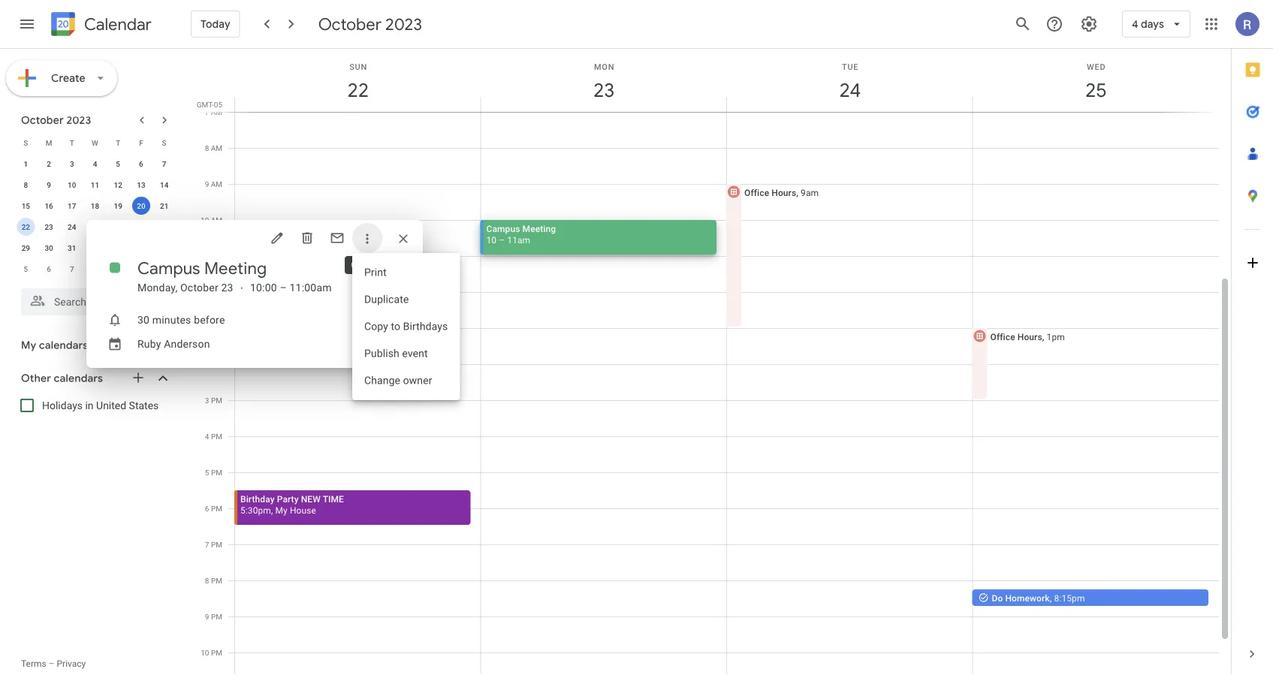 Task type: vqa. For each thing, say whether or not it's contained in the screenshot.
11th PM from the bottom
yes



Task type: locate. For each thing, give the bounding box(es) containing it.
30 for 30 minutes before
[[137, 314, 150, 326]]

ruby anderson
[[137, 338, 210, 350]]

menu
[[352, 253, 460, 400]]

10 down 9 pm
[[201, 648, 209, 657]]

24 down 17
[[68, 222, 76, 231]]

25 down wed
[[1084, 78, 1106, 103]]

0 horizontal spatial 24
[[68, 222, 76, 231]]

11
[[91, 180, 99, 189], [160, 264, 168, 273]]

1 horizontal spatial 25
[[1084, 78, 1106, 103]]

0 vertical spatial 1
[[24, 159, 28, 168]]

1 for 1
[[24, 159, 28, 168]]

6 pm from the top
[[211, 468, 222, 477]]

None search field
[[0, 282, 186, 315]]

1 horizontal spatial 22
[[346, 78, 368, 103]]

9 up 10 pm
[[205, 612, 209, 621]]

2023 up 22 "column header"
[[385, 14, 422, 35]]

2 for 2 pm
[[205, 360, 209, 369]]

2023 down create
[[66, 113, 91, 127]]

2 inside grid
[[205, 360, 209, 369]]

9
[[205, 180, 209, 189], [47, 180, 51, 189], [116, 264, 120, 273], [205, 612, 209, 621]]

0 horizontal spatial 12
[[114, 180, 122, 189]]

row up "25" element
[[14, 195, 176, 216]]

11 element
[[86, 176, 104, 194]]

0 vertical spatial 4
[[1132, 17, 1138, 31]]

campus meeting monday, october 23 ⋅ 10:00 – 11:00am
[[137, 258, 332, 294]]

0 horizontal spatial s
[[24, 138, 28, 147]]

1 inside row
[[24, 159, 28, 168]]

5:30pm
[[240, 505, 271, 516]]

25 down 18
[[91, 222, 99, 231]]

7
[[205, 107, 209, 116], [162, 159, 166, 168], [70, 264, 74, 273], [205, 540, 209, 549]]

7 am
[[205, 107, 222, 116]]

, left 8:15pm on the bottom right of page
[[1050, 593, 1052, 604]]

2 vertical spatial –
[[49, 659, 54, 669]]

1 vertical spatial 1
[[205, 324, 209, 333]]

2 for 2
[[47, 159, 51, 168]]

1 horizontal spatial october 2023
[[318, 14, 422, 35]]

0 vertical spatial 25
[[1084, 78, 1106, 103]]

am for 10 am
[[211, 216, 222, 225]]

pm left ⋅ on the top left of the page
[[211, 288, 222, 297]]

1 vertical spatial my
[[275, 505, 288, 516]]

11 for november 11 element
[[160, 264, 168, 273]]

0 horizontal spatial 6
[[47, 264, 51, 273]]

2 down anderson
[[205, 360, 209, 369]]

0 vertical spatial october
[[318, 14, 382, 35]]

7 row from the top
[[14, 258, 176, 279]]

, left 1pm
[[1042, 332, 1044, 342]]

10 for 10 am
[[201, 216, 209, 225]]

9 for 9 am
[[205, 180, 209, 189]]

0 vertical spatial my
[[21, 339, 36, 352]]

campus inside campus meeting monday, october 23 ⋅ 10:00 – 11:00am
[[137, 258, 200, 279]]

2 vertical spatial 4
[[205, 432, 209, 441]]

2 horizontal spatial 4
[[1132, 17, 1138, 31]]

row containing s
[[14, 132, 176, 153]]

2 pm from the top
[[211, 324, 222, 333]]

do homework , 8:15pm
[[992, 593, 1085, 604]]

do
[[992, 593, 1003, 604]]

pm for 8 pm
[[211, 576, 222, 585]]

,
[[796, 187, 798, 198], [1042, 332, 1044, 342], [271, 505, 273, 516], [1050, 593, 1052, 604]]

office for office hours , 9am
[[744, 187, 769, 198]]

pm for 4 pm
[[211, 432, 222, 441]]

5 up 12 element
[[116, 159, 120, 168]]

12 inside grid
[[201, 288, 209, 297]]

4 row from the top
[[14, 195, 176, 216]]

1 horizontal spatial s
[[162, 138, 166, 147]]

11:00am
[[290, 281, 332, 294]]

0 horizontal spatial october
[[21, 113, 64, 127]]

26 element
[[109, 218, 127, 236]]

change owner
[[364, 374, 432, 387]]

2 inside row
[[47, 159, 51, 168]]

pm down '6 pm'
[[211, 540, 222, 549]]

1 horizontal spatial hours
[[1018, 332, 1042, 342]]

30 up november 6 "element"
[[45, 243, 53, 252]]

9 pm from the top
[[211, 576, 222, 585]]

2 vertical spatial 8
[[205, 576, 209, 585]]

8 pm
[[205, 576, 222, 585]]

– inside campus meeting monday, october 23 ⋅ 10:00 – 11:00am
[[280, 281, 287, 294]]

1 horizontal spatial 23
[[221, 281, 233, 294]]

my up other
[[21, 339, 36, 352]]

1 row from the top
[[14, 132, 176, 153]]

meeting inside campus meeting monday, october 23 ⋅ 10:00 – 11:00am
[[204, 258, 267, 279]]

settings menu image
[[1080, 15, 1098, 33]]

pm down 2 pm
[[211, 396, 222, 405]]

meeting up 11am
[[522, 223, 556, 234]]

12 down campus meeting heading
[[201, 288, 209, 297]]

pm up 2 pm
[[211, 324, 222, 333]]

october inside campus meeting monday, october 23 ⋅ 10:00 – 11:00am
[[180, 281, 218, 294]]

hours left 1pm
[[1018, 332, 1042, 342]]

1 vertical spatial hours
[[1018, 332, 1042, 342]]

cell down "25" element
[[83, 237, 107, 258]]

23 element
[[40, 218, 58, 236]]

0 horizontal spatial office
[[744, 187, 769, 198]]

options
[[351, 260, 384, 270]]

1 horizontal spatial 4
[[205, 432, 209, 441]]

0 vertical spatial 3
[[70, 159, 74, 168]]

0 vertical spatial 23
[[592, 78, 614, 103]]

2 vertical spatial 23
[[221, 281, 233, 294]]

0 vertical spatial 30
[[45, 243, 53, 252]]

pm up 3 pm
[[211, 360, 222, 369]]

grid
[[192, 49, 1231, 675]]

october up m
[[21, 113, 64, 127]]

0 vertical spatial 22
[[346, 78, 368, 103]]

16 element
[[40, 197, 58, 215]]

23 link
[[587, 73, 621, 107]]

wed 25
[[1084, 62, 1106, 103]]

1 horizontal spatial 11
[[160, 264, 168, 273]]

8 up 9 am
[[205, 143, 209, 152]]

7 pm from the top
[[211, 504, 222, 513]]

email event details image
[[330, 231, 345, 246]]

8
[[205, 143, 209, 152], [24, 180, 28, 189], [205, 576, 209, 585]]

24 down tue
[[838, 78, 860, 103]]

s right the f
[[162, 138, 166, 147]]

am down 9 am
[[211, 216, 222, 225]]

campus inside campus meeting 10 – 11am
[[486, 223, 520, 234]]

october down campus meeting heading
[[180, 281, 218, 294]]

22 link
[[341, 73, 375, 107]]

1 horizontal spatial t
[[116, 138, 120, 147]]

1 horizontal spatial 30
[[137, 314, 150, 326]]

3 down 2 pm
[[205, 396, 209, 405]]

0 horizontal spatial 1
[[24, 159, 28, 168]]

7 down '6 pm'
[[205, 540, 209, 549]]

today
[[201, 17, 230, 31]]

10 left 11am
[[486, 235, 497, 245]]

hours left 9am
[[772, 187, 796, 198]]

1 up 15 element in the top left of the page
[[24, 159, 28, 168]]

11am
[[507, 235, 530, 245]]

tue
[[842, 62, 859, 71]]

calendars up other calendars
[[39, 339, 88, 352]]

30 inside row
[[45, 243, 53, 252]]

– inside campus meeting 10 – 11am
[[499, 235, 505, 245]]

row containing 1
[[14, 153, 176, 174]]

row down '18' element
[[14, 216, 176, 237]]

calendar
[[84, 14, 152, 35]]

8 down 7 pm
[[205, 576, 209, 585]]

2
[[47, 159, 51, 168], [205, 360, 209, 369]]

1 horizontal spatial –
[[280, 281, 287, 294]]

5 for 5 pm
[[205, 468, 209, 477]]

0 horizontal spatial 25
[[91, 222, 99, 231]]

am for 8 am
[[211, 143, 222, 152]]

6 row from the top
[[14, 237, 176, 258]]

2 s from the left
[[162, 138, 166, 147]]

– right 10:00
[[280, 281, 287, 294]]

pm for 6 pm
[[211, 504, 222, 513]]

meeting up ⋅ on the top left of the page
[[204, 258, 267, 279]]

1 horizontal spatial october
[[180, 281, 218, 294]]

29 element
[[17, 239, 35, 257]]

2 vertical spatial 6
[[205, 504, 209, 513]]

4 pm from the top
[[211, 396, 222, 405]]

1
[[24, 159, 28, 168], [205, 324, 209, 333]]

pm down 7 pm
[[211, 576, 222, 585]]

campus meeting 10 – 11am
[[486, 223, 556, 245]]

2 row from the top
[[14, 153, 176, 174]]

2 down m
[[47, 159, 51, 168]]

, left 9am
[[796, 187, 798, 198]]

23 inside mon 23
[[592, 78, 614, 103]]

row
[[14, 132, 176, 153], [14, 153, 176, 174], [14, 174, 176, 195], [14, 195, 176, 216], [14, 216, 176, 237], [14, 237, 176, 258], [14, 258, 176, 279]]

3 inside 'grid'
[[70, 159, 74, 168]]

2 vertical spatial 5
[[205, 468, 209, 477]]

23 inside row
[[45, 222, 53, 231]]

homework
[[1005, 593, 1050, 604]]

0 horizontal spatial –
[[49, 659, 54, 669]]

2 horizontal spatial 6
[[205, 504, 209, 513]]

campus up 11am
[[486, 223, 520, 234]]

october 2023
[[318, 14, 422, 35], [21, 113, 91, 127]]

7 for 7 am
[[205, 107, 209, 116]]

22 down sun
[[346, 78, 368, 103]]

0 vertical spatial calendars
[[39, 339, 88, 352]]

4 for 4 pm
[[205, 432, 209, 441]]

30 up the ruby on the left of the page
[[137, 314, 150, 326]]

0 horizontal spatial 5
[[24, 264, 28, 273]]

t left w
[[70, 138, 74, 147]]

october 2023 up m
[[21, 113, 91, 127]]

office left 9am
[[744, 187, 769, 198]]

am up 9 am
[[211, 143, 222, 152]]

1 horizontal spatial meeting
[[522, 223, 556, 234]]

6 for 6 pm
[[205, 504, 209, 513]]

1pm
[[1047, 332, 1065, 342]]

my calendars
[[21, 339, 88, 352]]

calendars up in
[[54, 372, 103, 385]]

4
[[1132, 17, 1138, 31], [93, 159, 97, 168], [205, 432, 209, 441]]

0 horizontal spatial t
[[70, 138, 74, 147]]

0 horizontal spatial 30
[[45, 243, 53, 252]]

3 pm from the top
[[211, 360, 222, 369]]

2 horizontal spatial 5
[[205, 468, 209, 477]]

0 horizontal spatial hours
[[772, 187, 796, 198]]

28 element
[[155, 218, 173, 236]]

12 inside row
[[114, 180, 122, 189]]

15 element
[[17, 197, 35, 215]]

6 down 30 element
[[47, 264, 51, 273]]

, for office hours , 9am
[[796, 187, 798, 198]]

23
[[592, 78, 614, 103], [45, 222, 53, 231], [221, 281, 233, 294]]

0 horizontal spatial 4
[[93, 159, 97, 168]]

1 up anderson
[[205, 324, 209, 333]]

3 up 10 element
[[70, 159, 74, 168]]

1 horizontal spatial campus
[[486, 223, 520, 234]]

4 up 11 element
[[93, 159, 97, 168]]

9am
[[801, 187, 819, 198]]

create button
[[6, 60, 117, 96]]

3
[[70, 159, 74, 168], [205, 396, 209, 405]]

row up 11 element
[[14, 132, 176, 153]]

my
[[21, 339, 36, 352], [275, 505, 288, 516]]

1 vertical spatial calendars
[[54, 372, 103, 385]]

pm down "8 pm"
[[211, 612, 222, 621]]

pm for 12 pm
[[211, 288, 222, 297]]

7 left 05
[[205, 107, 209, 116]]

campus up monday,
[[137, 258, 200, 279]]

meeting
[[522, 223, 556, 234], [204, 258, 267, 279]]

1 horizontal spatial my
[[275, 505, 288, 516]]

2 am from the top
[[211, 143, 222, 152]]

row containing 5
[[14, 258, 176, 279]]

before
[[194, 314, 225, 326]]

0 vertical spatial 24
[[838, 78, 860, 103]]

22 up 29 on the top
[[22, 222, 30, 231]]

0 horizontal spatial 23
[[45, 222, 53, 231]]

11 pm from the top
[[211, 648, 222, 657]]

8 inside row
[[24, 180, 28, 189]]

22
[[346, 78, 368, 103], [22, 222, 30, 231]]

pm up '6 pm'
[[211, 468, 222, 477]]

0 vertical spatial –
[[499, 235, 505, 245]]

5 inside grid
[[205, 468, 209, 477]]

1 vertical spatial 30
[[137, 314, 150, 326]]

5 row from the top
[[14, 216, 176, 237]]

1 vertical spatial 22
[[22, 222, 30, 231]]

4 inside popup button
[[1132, 17, 1138, 31]]

october
[[318, 14, 382, 35], [21, 113, 64, 127], [180, 281, 218, 294]]

0 horizontal spatial 3
[[70, 159, 74, 168]]

1 vertical spatial office
[[990, 332, 1015, 342]]

office left 1pm
[[990, 332, 1015, 342]]

cell left november 9 element
[[83, 258, 107, 279]]

23 column header
[[480, 49, 727, 112]]

1 horizontal spatial 2023
[[385, 14, 422, 35]]

9 am
[[205, 180, 222, 189]]

18
[[91, 201, 99, 210]]

hours
[[772, 187, 796, 198], [1018, 332, 1042, 342]]

11 for 11 element
[[91, 180, 99, 189]]

s
[[24, 138, 28, 147], [162, 138, 166, 147]]

10 up 17
[[68, 180, 76, 189]]

3 row from the top
[[14, 174, 176, 195]]

0 vertical spatial meeting
[[522, 223, 556, 234]]

6 up 7 pm
[[205, 504, 209, 513]]

4 am from the top
[[211, 216, 222, 225]]

november 9 element
[[109, 260, 127, 278]]

0 vertical spatial 2023
[[385, 14, 422, 35]]

1 vertical spatial 2
[[205, 360, 209, 369]]

10 pm from the top
[[211, 612, 222, 621]]

pm down 9 pm
[[211, 648, 222, 657]]

calendars
[[39, 339, 88, 352], [54, 372, 103, 385]]

terms
[[21, 659, 46, 669]]

cell
[[83, 237, 107, 258], [107, 237, 130, 258], [83, 258, 107, 279]]

1 vertical spatial october 2023
[[21, 113, 91, 127]]

, down birthday
[[271, 505, 273, 516]]

2 horizontal spatial 23
[[592, 78, 614, 103]]

t left the f
[[116, 138, 120, 147]]

6 inside "element"
[[47, 264, 51, 273]]

9 up 10 am
[[205, 180, 209, 189]]

7 down 31 element
[[70, 264, 74, 273]]

0 horizontal spatial 2
[[47, 159, 51, 168]]

am for 7 am
[[211, 107, 222, 116]]

1 vertical spatial 11
[[160, 264, 168, 273]]

am for 9 am
[[211, 180, 222, 189]]

0 vertical spatial campus
[[486, 223, 520, 234]]

10:00
[[250, 281, 277, 294]]

gmt-05
[[197, 100, 222, 109]]

9 left november 10 element at the top of page
[[116, 264, 120, 273]]

1 vertical spatial 2023
[[66, 113, 91, 127]]

5 up '6 pm'
[[205, 468, 209, 477]]

8 up 15 element in the top left of the page
[[24, 180, 28, 189]]

9 pm
[[205, 612, 222, 621]]

campus for campus meeting monday, october 23 ⋅ 10:00 – 11:00am
[[137, 258, 200, 279]]

am up 8 am
[[211, 107, 222, 116]]

my down party
[[275, 505, 288, 516]]

row down w
[[14, 153, 176, 174]]

2 vertical spatial october
[[180, 281, 218, 294]]

8 pm from the top
[[211, 540, 222, 549]]

17
[[68, 201, 76, 210]]

23 down '16'
[[45, 222, 53, 231]]

holidays in united states
[[42, 399, 159, 412]]

25 element
[[86, 218, 104, 236]]

calendar heading
[[81, 14, 152, 35]]

1 vertical spatial 3
[[205, 396, 209, 405]]

23 left ⋅ on the top left of the page
[[221, 281, 233, 294]]

11 up 18
[[91, 180, 99, 189]]

4 down 3 pm
[[205, 432, 209, 441]]

8 for 8 am
[[205, 143, 209, 152]]

main drawer image
[[18, 15, 36, 33]]

monday,
[[137, 281, 178, 294]]

3 am from the top
[[211, 180, 222, 189]]

1 vertical spatial 4
[[93, 159, 97, 168]]

tab list
[[1232, 49, 1273, 633]]

1 vertical spatial –
[[280, 281, 287, 294]]

1 horizontal spatial 24
[[838, 78, 860, 103]]

0 horizontal spatial my
[[21, 339, 36, 352]]

change
[[364, 374, 400, 387]]

0 vertical spatial 6
[[139, 159, 143, 168]]

0 horizontal spatial 2023
[[66, 113, 91, 127]]

30
[[45, 243, 53, 252], [137, 314, 150, 326]]

12 up '19'
[[114, 180, 122, 189]]

other calendars
[[21, 372, 103, 385]]

october up sun
[[318, 14, 382, 35]]

am
[[211, 107, 222, 116], [211, 143, 222, 152], [211, 180, 222, 189], [211, 216, 222, 225]]

18 element
[[86, 197, 104, 215]]

1 vertical spatial 25
[[91, 222, 99, 231]]

22 column header
[[234, 49, 481, 112]]

row group
[[14, 153, 176, 279]]

row up '18' element
[[14, 174, 176, 195]]

1 vertical spatial 12
[[201, 288, 209, 297]]

1 vertical spatial 6
[[47, 264, 51, 273]]

cell up november 9 element
[[107, 237, 130, 258]]

23 down mon on the left top
[[592, 78, 614, 103]]

1 vertical spatial 5
[[24, 264, 28, 273]]

4 inside row
[[93, 159, 97, 168]]

october 2023 up sun
[[318, 14, 422, 35]]

3 pm
[[205, 396, 222, 405]]

– left 11am
[[499, 235, 505, 245]]

tue 24
[[838, 62, 860, 103]]

add other calendars image
[[131, 370, 146, 385]]

2 horizontal spatial –
[[499, 235, 505, 245]]

meeting inside campus meeting 10 – 11am
[[522, 223, 556, 234]]

21
[[160, 201, 168, 210]]

1 pm from the top
[[211, 288, 222, 297]]

– right terms link
[[49, 659, 54, 669]]

pm up "5 pm"
[[211, 432, 222, 441]]

5
[[116, 159, 120, 168], [24, 264, 28, 273], [205, 468, 209, 477]]

1 vertical spatial 23
[[45, 222, 53, 231]]

row containing 8
[[14, 174, 176, 195]]

1 am from the top
[[211, 107, 222, 116]]

campus
[[486, 223, 520, 234], [137, 258, 200, 279]]

0 horizontal spatial meeting
[[204, 258, 267, 279]]

1 horizontal spatial 5
[[116, 159, 120, 168]]

new
[[301, 494, 321, 504]]

5 pm
[[205, 468, 222, 477]]

1 inside grid
[[205, 324, 209, 333]]

12 for 12
[[114, 180, 122, 189]]

24
[[838, 78, 860, 103], [68, 222, 76, 231]]

22 inside "column header"
[[346, 78, 368, 103]]

11 up monday,
[[160, 264, 168, 273]]

pm up 7 pm
[[211, 504, 222, 513]]

29
[[22, 243, 30, 252]]

1 vertical spatial meeting
[[204, 258, 267, 279]]

6 up 13 element
[[139, 159, 143, 168]]

2 pm
[[205, 360, 222, 369]]

0 vertical spatial 8
[[205, 143, 209, 152]]

0 horizontal spatial 11
[[91, 180, 99, 189]]

5 pm from the top
[[211, 432, 222, 441]]

0 vertical spatial hours
[[772, 187, 796, 198]]

10 down 9 am
[[201, 216, 209, 225]]

2 horizontal spatial october
[[318, 14, 382, 35]]

pm for 2 pm
[[211, 360, 222, 369]]

10
[[68, 180, 76, 189], [201, 216, 209, 225], [486, 235, 497, 245], [137, 264, 145, 273], [201, 648, 209, 657]]

10 am
[[201, 216, 222, 225]]

10 right november 9 element
[[137, 264, 145, 273]]

1 vertical spatial campus
[[137, 258, 200, 279]]

am down 8 am
[[211, 180, 222, 189]]

s left m
[[24, 138, 28, 147]]

row down 31 element
[[14, 258, 176, 279]]

1 horizontal spatial 2
[[205, 360, 209, 369]]

4 left days
[[1132, 17, 1138, 31]]

0 vertical spatial 12
[[114, 180, 122, 189]]

14 element
[[155, 176, 173, 194]]

0 vertical spatial 5
[[116, 159, 120, 168]]

november 11 element
[[155, 260, 173, 278]]

24 inside column header
[[838, 78, 860, 103]]

0 horizontal spatial 22
[[22, 222, 30, 231]]

3 for 3 pm
[[205, 396, 209, 405]]

5 down 29 element
[[24, 264, 28, 273]]

0 horizontal spatial campus
[[137, 258, 200, 279]]

25
[[1084, 78, 1106, 103], [91, 222, 99, 231]]



Task type: describe. For each thing, give the bounding box(es) containing it.
pm for 1 pm
[[211, 324, 222, 333]]

november 7 element
[[63, 260, 81, 278]]

my inside my calendars dropdown button
[[21, 339, 36, 352]]

w
[[92, 138, 98, 147]]

8 am
[[205, 143, 222, 152]]

calendar element
[[48, 9, 152, 42]]

my calendars button
[[3, 334, 186, 358]]

19 element
[[109, 197, 127, 215]]

25 column header
[[972, 49, 1219, 112]]

15
[[22, 201, 30, 210]]

today button
[[191, 6, 240, 42]]

cell for 31
[[83, 237, 107, 258]]

row containing 15
[[14, 195, 176, 216]]

anderson
[[164, 338, 210, 350]]

pm for 10 pm
[[211, 648, 222, 657]]

23 inside campus meeting monday, october 23 ⋅ 10:00 – 11:00am
[[221, 281, 233, 294]]

1 horizontal spatial 6
[[139, 159, 143, 168]]

5 for november 5 element
[[24, 264, 28, 273]]

10 pm
[[201, 648, 222, 657]]

9 up '16' element
[[47, 180, 51, 189]]

25 inside wed 25
[[1084, 78, 1106, 103]]

30 minutes before
[[137, 314, 225, 326]]

12 pm
[[201, 288, 222, 297]]

22 inside cell
[[22, 222, 30, 231]]

holidays
[[42, 399, 83, 412]]

3 for 3
[[70, 159, 74, 168]]

november 5 element
[[17, 260, 35, 278]]

30 element
[[40, 239, 58, 257]]

25 link
[[1079, 73, 1113, 107]]

20, today element
[[132, 197, 150, 215]]

terms – privacy
[[21, 659, 86, 669]]

14
[[160, 180, 168, 189]]

pm for 3 pm
[[211, 396, 222, 405]]

campus for campus meeting 10 – 11am
[[486, 223, 520, 234]]

1 for 1 pm
[[205, 324, 209, 333]]

publish event
[[364, 347, 428, 360]]

owner
[[403, 374, 432, 387]]

sun
[[349, 62, 367, 71]]

in
[[85, 399, 94, 412]]

16
[[45, 201, 53, 210]]

party
[[277, 494, 299, 504]]

⋅
[[239, 281, 244, 294]]

pm for 7 pm
[[211, 540, 222, 549]]

office hours , 1pm
[[990, 332, 1065, 342]]

31
[[68, 243, 76, 252]]

birthdays
[[403, 320, 448, 333]]

gmt-
[[197, 100, 214, 109]]

13 element
[[132, 176, 150, 194]]

, for do homework , 8:15pm
[[1050, 593, 1052, 604]]

7 for 7 pm
[[205, 540, 209, 549]]

wed
[[1087, 62, 1106, 71]]

0 vertical spatial october 2023
[[318, 14, 422, 35]]

meeting for campus meeting 10 – 11am
[[522, 223, 556, 234]]

copy to birthdays
[[364, 320, 448, 333]]

12 for 12 pm
[[201, 288, 209, 297]]

mon
[[594, 62, 615, 71]]

birthday party new time 5:30pm , my house
[[240, 494, 344, 516]]

9 for 9 pm
[[205, 612, 209, 621]]

other calendars button
[[3, 367, 186, 391]]

31 element
[[63, 239, 81, 257]]

10 for november 10 element at the top of page
[[137, 264, 145, 273]]

6 for november 6 "element"
[[47, 264, 51, 273]]

10 for 10 pm
[[201, 648, 209, 657]]

pm for 5 pm
[[211, 468, 222, 477]]

8 for 8
[[24, 180, 28, 189]]

birthday
[[240, 494, 275, 504]]

office hours , 9am
[[744, 187, 819, 198]]

0 horizontal spatial october 2023
[[21, 113, 91, 127]]

20
[[137, 201, 145, 210]]

8:15pm
[[1054, 593, 1085, 604]]

, for office hours , 1pm
[[1042, 332, 1044, 342]]

1 pm
[[205, 324, 222, 333]]

october 2023 grid
[[14, 132, 176, 279]]

duplicate
[[364, 293, 409, 306]]

f
[[139, 138, 143, 147]]

meeting for campus meeting monday, october 23 ⋅ 10:00 – 11:00am
[[204, 258, 267, 279]]

menu containing print
[[352, 253, 460, 400]]

states
[[129, 399, 159, 412]]

12 element
[[109, 176, 127, 194]]

9 for november 9 element
[[116, 264, 120, 273]]

10 inside campus meeting 10 – 11am
[[486, 235, 497, 245]]

united
[[96, 399, 126, 412]]

campus meeting heading
[[137, 258, 267, 279]]

1 t from the left
[[70, 138, 74, 147]]

19
[[114, 201, 122, 210]]

grid containing 22
[[192, 49, 1231, 675]]

Search for people text field
[[30, 288, 162, 315]]

7 pm
[[205, 540, 222, 549]]

7 up 14 element
[[162, 159, 166, 168]]

house
[[290, 505, 316, 516]]

25 inside row
[[91, 222, 99, 231]]

other
[[21, 372, 51, 385]]

4 days
[[1132, 17, 1164, 31]]

delete event image
[[300, 231, 315, 246]]

10 element
[[63, 176, 81, 194]]

30 for 30
[[45, 243, 53, 252]]

6 pm
[[205, 504, 222, 513]]

22 element
[[17, 218, 35, 236]]

27 element
[[132, 218, 150, 236]]

days
[[1141, 17, 1164, 31]]

row containing 22
[[14, 216, 176, 237]]

row group containing 1
[[14, 153, 176, 279]]

4 for 4
[[93, 159, 97, 168]]

24 element
[[63, 218, 81, 236]]

office for office hours , 1pm
[[990, 332, 1015, 342]]

4 days button
[[1122, 6, 1191, 42]]

24 inside row
[[68, 222, 76, 231]]

ruby
[[137, 338, 161, 350]]

privacy link
[[57, 659, 86, 669]]

2 t from the left
[[116, 138, 120, 147]]

time
[[323, 494, 344, 504]]

10 for 10 element
[[68, 180, 76, 189]]

create
[[51, 71, 86, 85]]

privacy
[[57, 659, 86, 669]]

row containing 29
[[14, 237, 176, 258]]

november 10 element
[[132, 260, 150, 278]]

cell for 7
[[83, 258, 107, 279]]

terms link
[[21, 659, 46, 669]]

hours for 9am
[[772, 187, 796, 198]]

pm for 9 pm
[[211, 612, 222, 621]]

november 6 element
[[40, 260, 58, 278]]

, inside birthday party new time 5:30pm , my house
[[271, 505, 273, 516]]

13
[[137, 180, 145, 189]]

calendars for my calendars
[[39, 339, 88, 352]]

mon 23
[[592, 62, 615, 103]]

24 column header
[[726, 49, 973, 112]]

05
[[214, 100, 222, 109]]

event
[[402, 347, 428, 360]]

sun 22
[[346, 62, 368, 103]]

calendars for other calendars
[[54, 372, 103, 385]]

7 for november 7 element
[[70, 264, 74, 273]]

1 s from the left
[[24, 138, 28, 147]]

print
[[364, 266, 387, 279]]

17 element
[[63, 197, 81, 215]]

22 cell
[[14, 216, 37, 237]]

minutes
[[152, 314, 191, 326]]

4 pm
[[205, 432, 222, 441]]

copy
[[364, 320, 388, 333]]

21 element
[[155, 197, 173, 215]]

publish
[[364, 347, 399, 360]]

to
[[391, 320, 400, 333]]

hours for 1pm
[[1018, 332, 1042, 342]]

8 for 8 pm
[[205, 576, 209, 585]]

my inside birthday party new time 5:30pm , my house
[[275, 505, 288, 516]]

4 for 4 days
[[1132, 17, 1138, 31]]

1 vertical spatial october
[[21, 113, 64, 127]]

24 link
[[833, 73, 867, 107]]

20 cell
[[130, 195, 153, 216]]



